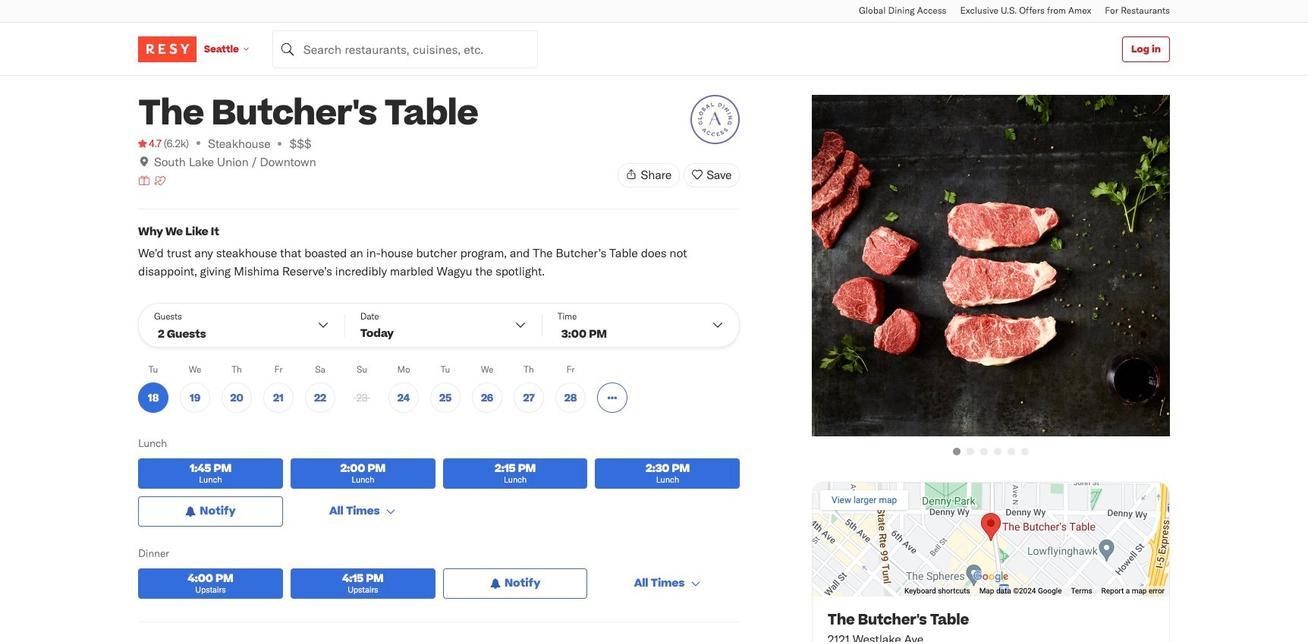 Task type: describe. For each thing, give the bounding box(es) containing it.
4.7 out of 5 stars image
[[138, 136, 162, 151]]



Task type: vqa. For each thing, say whether or not it's contained in the screenshot.
field at top
yes



Task type: locate. For each thing, give the bounding box(es) containing it.
None field
[[272, 30, 538, 68]]

Search restaurants, cuisines, etc. text field
[[272, 30, 538, 68]]



